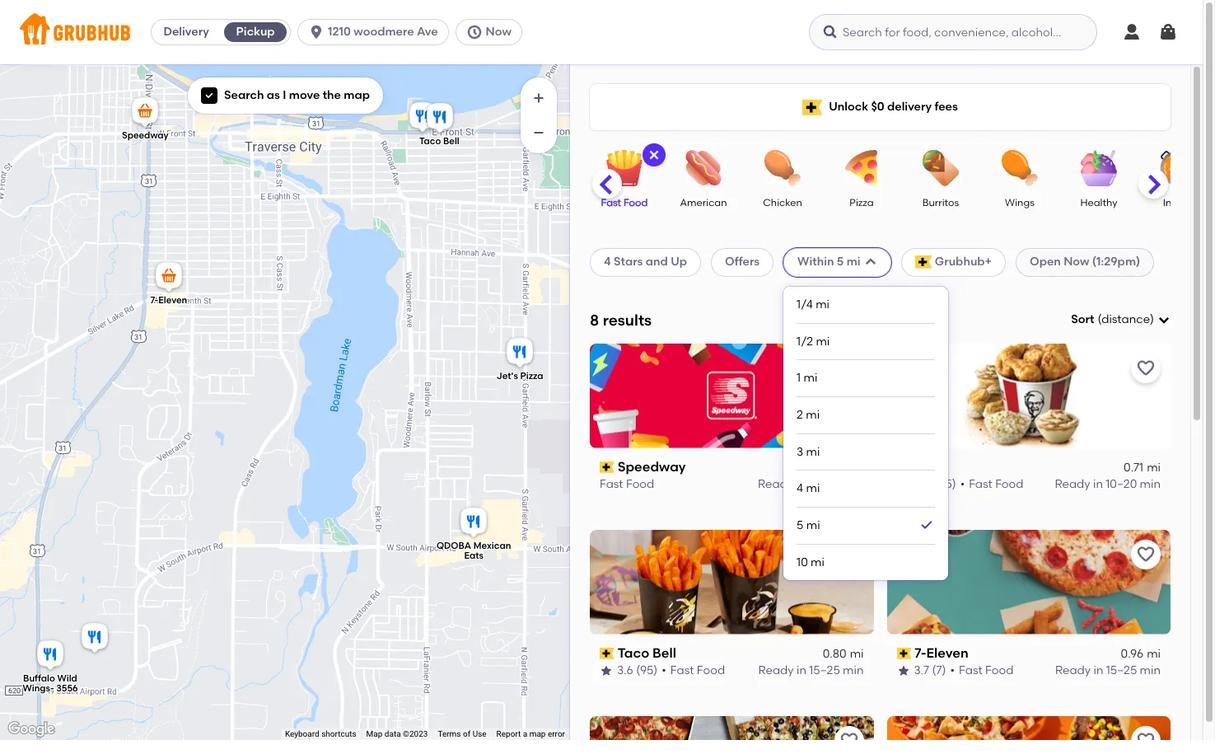 Task type: vqa. For each thing, say whether or not it's contained in the screenshot.
'REPORT A MAP ERROR' LINK
yes



Task type: describe. For each thing, give the bounding box(es) containing it.
7-eleven inside map region
[[150, 295, 187, 306]]

3
[[797, 444, 804, 458]]

3.7 (7)
[[915, 664, 947, 678]]

1 vertical spatial fast food
[[600, 478, 655, 492]]

3 mi
[[797, 444, 821, 458]]

american
[[680, 197, 727, 209]]

star icon image for taco bell
[[600, 665, 613, 678]]

1/2 mi
[[797, 334, 830, 348]]

5 inside 5 mi option
[[797, 518, 804, 532]]

1210 woodmere ave button
[[298, 19, 455, 45]]

svg image inside now button
[[466, 24, 483, 40]]

0.71 for speedway
[[827, 461, 847, 475]]

chicken image
[[754, 150, 812, 186]]

healthy
[[1081, 197, 1118, 209]]

map
[[366, 730, 383, 739]]

qdoba mexican eats image
[[457, 505, 490, 542]]

3.6 (95)
[[617, 664, 658, 678]]

star icon image for 7-eleven
[[897, 665, 910, 678]]

stars
[[614, 255, 643, 269]]

fast food image
[[596, 150, 654, 186]]

keyboard shortcuts
[[285, 730, 357, 739]]

taco bell logo image
[[590, 530, 874, 634]]

0 vertical spatial map
[[344, 88, 370, 102]]

grubhub plus flag logo image for unlock $0 delivery fees
[[803, 99, 823, 115]]

main navigation navigation
[[0, 0, 1204, 64]]

move
[[289, 88, 320, 102]]

min for kfc
[[1141, 478, 1161, 492]]

jet's
[[497, 371, 518, 381]]

pickup button
[[221, 19, 290, 45]]

sort
[[1072, 312, 1095, 326]]

subscription pass image for 7-eleven
[[897, 648, 912, 659]]

unlock
[[829, 100, 869, 114]]

5 mi option
[[797, 507, 936, 544]]

use
[[473, 730, 487, 739]]

0.96 mi
[[1122, 647, 1161, 661]]

(7)
[[933, 664, 947, 678]]

wings-
[[23, 683, 54, 694]]

ready for 7-eleven
[[1056, 664, 1092, 678]]

grubhub plus flag logo image for grubhub+
[[915, 256, 932, 269]]

i
[[283, 88, 286, 102]]

taco bell image
[[424, 101, 457, 137]]

save this restaurant button for taco bell
[[835, 540, 864, 569]]

1/4
[[797, 297, 813, 311]]

1 vertical spatial map
[[530, 730, 546, 739]]

pickup
[[236, 25, 275, 39]]

4 stars and up
[[604, 255, 688, 269]]

$0
[[872, 100, 885, 114]]

qdoba
[[437, 541, 472, 552]]

burritos image
[[913, 150, 970, 186]]

1/2
[[797, 334, 814, 348]]

min for speedway
[[843, 478, 864, 492]]

map region
[[0, 0, 640, 740]]

jet's pizza image
[[504, 335, 537, 372]]

within 5 mi
[[798, 255, 861, 269]]

keyboard shortcuts button
[[285, 729, 357, 740]]

15–25 for taco bell
[[810, 664, 841, 678]]

offers
[[725, 255, 760, 269]]

buffalo wild wings- 3556
[[23, 673, 78, 694]]

save this restaurant image for 7-eleven
[[1137, 545, 1157, 564]]

buffalo wild wings- 3556 image
[[34, 638, 67, 674]]

ready in 15–25 min for taco bell
[[759, 664, 864, 678]]

svg image up unlock
[[823, 24, 839, 40]]

subscription pass image for taco bell
[[600, 648, 615, 659]]

10 mi
[[797, 555, 825, 569]]

4 for 4 stars and up
[[604, 255, 611, 269]]

speedway for speedway taco bell
[[122, 130, 169, 141]]

1 vertical spatial eleven
[[927, 645, 969, 661]]

speedway logo image
[[590, 344, 874, 448]]

wild
[[57, 673, 77, 684]]

buffalo
[[23, 673, 55, 684]]

kfc image
[[406, 100, 439, 136]]

2 mi
[[797, 408, 820, 422]]

ave
[[417, 25, 438, 39]]

ready in 15–25 min for 7-eleven
[[1056, 664, 1161, 678]]

sort ( distance )
[[1072, 312, 1155, 326]]

grubhub+
[[935, 255, 992, 269]]

speedway image
[[129, 95, 162, 131]]

7- inside map region
[[150, 295, 158, 306]]

10–20 for kfc
[[1106, 478, 1138, 492]]

(115)
[[933, 478, 957, 492]]

search
[[224, 88, 264, 102]]

1 horizontal spatial 5
[[837, 255, 844, 269]]

save this restaurant button for kfc
[[1132, 353, 1161, 383]]

search as i move the map
[[224, 88, 370, 102]]

in for kfc
[[1094, 478, 1104, 492]]

save this restaurant image for speedway
[[840, 358, 859, 378]]

save this restaurant button for 7-eleven
[[1132, 540, 1161, 569]]

1 horizontal spatial pizza
[[850, 197, 874, 209]]

auntie anne's image
[[78, 621, 111, 657]]

wings image
[[992, 150, 1049, 186]]

2 horizontal spatial •
[[961, 478, 965, 492]]

(115) • fast food
[[933, 478, 1024, 492]]

3.6
[[617, 664, 634, 678]]

min for 7-eleven
[[1141, 664, 1161, 678]]

up
[[671, 255, 688, 269]]

kfc logo image
[[887, 344, 1171, 448]]

report
[[497, 730, 521, 739]]

keyboard
[[285, 730, 320, 739]]

10–20 for speedway
[[809, 478, 841, 492]]

• fast food for taco bell
[[662, 664, 726, 678]]

results
[[603, 310, 652, 329]]

1 vertical spatial 7-
[[915, 645, 927, 661]]

kfc
[[915, 459, 942, 475]]

american image
[[675, 150, 733, 186]]

terms of use link
[[438, 730, 487, 739]]

5 mi
[[797, 518, 821, 532]]

chicken
[[763, 197, 803, 209]]

within
[[798, 255, 835, 269]]

and
[[646, 255, 668, 269]]

1 mi
[[797, 371, 818, 385]]

taco bell
[[618, 645, 677, 661]]

speedway taco bell
[[122, 130, 460, 147]]



Task type: locate. For each thing, give the bounding box(es) containing it.
8
[[590, 310, 600, 329]]

eleven
[[158, 295, 187, 306], [927, 645, 969, 661]]

check icon image
[[919, 517, 936, 533]]

1 horizontal spatial star icon image
[[897, 665, 910, 678]]

min for taco bell
[[843, 664, 864, 678]]

2 subscription pass image from the top
[[600, 648, 615, 659]]

distance
[[1102, 312, 1151, 326]]

0.71 mi for speedway
[[827, 461, 864, 475]]

report a map error link
[[497, 730, 565, 739]]

0 vertical spatial speedway
[[122, 130, 169, 141]]

(
[[1098, 312, 1102, 326]]

pizza right jet's
[[520, 371, 544, 381]]

2 ready in 10–20 min from the left
[[1055, 478, 1161, 492]]

0 horizontal spatial now
[[486, 25, 512, 39]]

map
[[344, 88, 370, 102], [530, 730, 546, 739]]

1 ready in 10–20 min from the left
[[758, 478, 864, 492]]

• right '(7)' at the right bottom of page
[[951, 664, 955, 678]]

now right the ave
[[486, 25, 512, 39]]

1 subscription pass image from the top
[[600, 462, 615, 473]]

speedway for speedway
[[618, 459, 686, 475]]

0 horizontal spatial pizza
[[520, 371, 544, 381]]

grubhub plus flag logo image
[[803, 99, 823, 115], [915, 256, 932, 269]]

©2023
[[403, 730, 428, 739]]

• for 7-eleven
[[951, 664, 955, 678]]

2 subscription pass image from the top
[[897, 648, 912, 659]]

2 10–20 from the left
[[1106, 478, 1138, 492]]

svg image inside 1210 woodmere ave button
[[308, 24, 325, 40]]

1 0.71 from the left
[[827, 461, 847, 475]]

jet's pizza
[[497, 371, 544, 381]]

grubhub plus flag logo image left grubhub+
[[915, 256, 932, 269]]

mexican
[[474, 541, 511, 552]]

0 vertical spatial 4
[[604, 255, 611, 269]]

2 ready in 15–25 min from the left
[[1056, 664, 1161, 678]]

0 vertical spatial taco
[[420, 136, 441, 147]]

jet's pizza logo image
[[590, 716, 874, 740]]

food
[[624, 197, 648, 209], [626, 478, 655, 492], [996, 478, 1024, 492], [697, 664, 726, 678], [986, 664, 1014, 678]]

ready in 10–20 min for speedway
[[758, 478, 864, 492]]

ready in 10–20 min
[[758, 478, 864, 492], [1055, 478, 1161, 492]]

1 horizontal spatial speedway
[[618, 459, 686, 475]]

speedway inside speedway taco bell
[[122, 130, 169, 141]]

1210
[[328, 25, 351, 39]]

1 0.71 mi from the left
[[827, 461, 864, 475]]

plus icon image
[[531, 90, 547, 106]]

0.80
[[823, 647, 847, 661]]

subscription pass image
[[897, 462, 912, 473], [897, 648, 912, 659]]

min
[[843, 478, 864, 492], [1141, 478, 1161, 492], [843, 664, 864, 678], [1141, 664, 1161, 678]]

15–25 for 7-eleven
[[1107, 664, 1138, 678]]

• for taco bell
[[662, 664, 667, 678]]

0 vertical spatial 7-eleven
[[150, 295, 187, 306]]

save this restaurant image
[[840, 358, 859, 378], [1137, 358, 1157, 378], [1137, 545, 1157, 564], [840, 731, 859, 740], [1137, 731, 1157, 740]]

1 vertical spatial bell
[[653, 645, 677, 661]]

subscription pass image for kfc
[[897, 462, 912, 473]]

data
[[385, 730, 401, 739]]

in for taco bell
[[797, 664, 807, 678]]

4
[[604, 255, 611, 269], [797, 481, 804, 495]]

svg image left the american "image" on the right top of page
[[648, 148, 661, 162]]

1 horizontal spatial ready in 10–20 min
[[1055, 478, 1161, 492]]

ready in 10–20 min for kfc
[[1055, 478, 1161, 492]]

error
[[548, 730, 565, 739]]

indian image
[[1150, 150, 1208, 186]]

0.71 mi for kfc
[[1124, 461, 1161, 475]]

save this restaurant button for speedway
[[835, 353, 864, 383]]

7-eleven logo image
[[887, 530, 1171, 634]]

star icon image left 3.6
[[600, 665, 613, 678]]

of
[[463, 730, 471, 739]]

0 horizontal spatial ready in 10–20 min
[[758, 478, 864, 492]]

• fast food right '(7)' at the right bottom of page
[[951, 664, 1014, 678]]

0.96
[[1122, 647, 1144, 661]]

1 vertical spatial taco
[[618, 645, 650, 661]]

0 horizontal spatial 15–25
[[810, 664, 841, 678]]

4 for 4 mi
[[797, 481, 804, 495]]

1
[[797, 371, 801, 385]]

5 right within
[[837, 255, 844, 269]]

grubhub plus flag logo image left unlock
[[803, 99, 823, 115]]

7 eleven image
[[152, 260, 185, 296]]

svg image
[[1123, 22, 1143, 42], [1159, 22, 1179, 42], [308, 24, 325, 40], [204, 91, 214, 101], [1158, 313, 1171, 327]]

pizza inside map region
[[520, 371, 544, 381]]

0 vertical spatial 7-
[[150, 295, 158, 306]]

unlock $0 delivery fees
[[829, 100, 959, 114]]

1 vertical spatial speedway
[[618, 459, 686, 475]]

0 vertical spatial eleven
[[158, 295, 187, 306]]

0 vertical spatial grubhub plus flag logo image
[[803, 99, 823, 115]]

bell up (95)
[[653, 645, 677, 661]]

taco inside speedway taco bell
[[420, 136, 441, 147]]

1 subscription pass image from the top
[[897, 462, 912, 473]]

pizza
[[850, 197, 874, 209], [520, 371, 544, 381]]

a
[[523, 730, 528, 739]]

star icon image left '3.7'
[[897, 665, 910, 678]]

1 horizontal spatial grubhub plus flag logo image
[[915, 256, 932, 269]]

1/4 mi
[[797, 297, 830, 311]]

2 0.71 from the left
[[1124, 461, 1144, 475]]

• right (115)
[[961, 478, 965, 492]]

ready in 15–25 min down 0.80
[[759, 664, 864, 678]]

1 horizontal spatial 7-
[[915, 645, 927, 661]]

1 ready in 15–25 min from the left
[[759, 664, 864, 678]]

ready in 15–25 min down 0.96
[[1056, 664, 1161, 678]]

svg image
[[466, 24, 483, 40], [823, 24, 839, 40], [648, 148, 661, 162], [864, 256, 878, 269]]

• fast food for 7-eleven
[[951, 664, 1014, 678]]

qdoba mexican eats logo image
[[887, 716, 1171, 740]]

map data ©2023
[[366, 730, 428, 739]]

0 vertical spatial 5
[[837, 255, 844, 269]]

delivery
[[164, 25, 209, 39]]

0 horizontal spatial speedway
[[122, 130, 169, 141]]

0.71
[[827, 461, 847, 475], [1124, 461, 1144, 475]]

subscription pass image left kfc
[[897, 462, 912, 473]]

5
[[837, 255, 844, 269], [797, 518, 804, 532]]

list box containing 1/4 mi
[[797, 287, 936, 580]]

report a map error
[[497, 730, 565, 739]]

1 15–25 from the left
[[810, 664, 841, 678]]

4 inside list box
[[797, 481, 804, 495]]

open now (1:29pm)
[[1030, 255, 1141, 269]]

map right the a
[[530, 730, 546, 739]]

0 horizontal spatial star icon image
[[600, 665, 613, 678]]

1 vertical spatial subscription pass image
[[897, 648, 912, 659]]

1 vertical spatial now
[[1064, 255, 1090, 269]]

4 down 3
[[797, 481, 804, 495]]

terms
[[438, 730, 461, 739]]

1 10–20 from the left
[[809, 478, 841, 492]]

0 horizontal spatial bell
[[443, 136, 460, 147]]

0 vertical spatial now
[[486, 25, 512, 39]]

• fast food
[[662, 664, 726, 678], [951, 664, 1014, 678]]

2 0.71 mi from the left
[[1124, 461, 1161, 475]]

2
[[797, 408, 804, 422]]

Search for food, convenience, alcohol... search field
[[809, 14, 1098, 50]]

1 horizontal spatial now
[[1064, 255, 1090, 269]]

eleven inside map region
[[158, 295, 187, 306]]

1 vertical spatial subscription pass image
[[600, 648, 615, 659]]

burritos
[[923, 197, 960, 209]]

15–25
[[810, 664, 841, 678], [1107, 664, 1138, 678]]

save this restaurant button
[[835, 353, 864, 383], [1132, 353, 1161, 383], [835, 540, 864, 569], [1132, 540, 1161, 569], [835, 726, 864, 740], [1132, 726, 1161, 740]]

fees
[[935, 100, 959, 114]]

woodmere
[[354, 25, 414, 39]]

4 mi
[[797, 481, 821, 495]]

3556
[[56, 683, 78, 694]]

0.71 for kfc
[[1124, 461, 1144, 475]]

None field
[[1072, 312, 1171, 328]]

0 horizontal spatial 0.71
[[827, 461, 847, 475]]

0 horizontal spatial ready in 15–25 min
[[759, 664, 864, 678]]

speedway
[[122, 130, 169, 141], [618, 459, 686, 475]]

ready for taco bell
[[759, 664, 794, 678]]

1 horizontal spatial •
[[951, 664, 955, 678]]

the
[[323, 88, 341, 102]]

1 horizontal spatial ready in 15–25 min
[[1056, 664, 1161, 678]]

0 horizontal spatial map
[[344, 88, 370, 102]]

1 horizontal spatial 10–20
[[1106, 478, 1138, 492]]

7-
[[150, 295, 158, 306], [915, 645, 927, 661]]

shortcuts
[[322, 730, 357, 739]]

1 horizontal spatial 0.71 mi
[[1124, 461, 1161, 475]]

2 • fast food from the left
[[951, 664, 1014, 678]]

pizza image
[[833, 150, 891, 186]]

•
[[961, 478, 965, 492], [662, 664, 667, 678], [951, 664, 955, 678]]

0 vertical spatial subscription pass image
[[897, 462, 912, 473]]

now right open
[[1064, 255, 1090, 269]]

ready
[[758, 478, 794, 492], [1055, 478, 1091, 492], [759, 664, 794, 678], [1056, 664, 1092, 678]]

1 star icon image from the left
[[600, 665, 613, 678]]

wings
[[1006, 197, 1035, 209]]

10
[[797, 555, 808, 569]]

0.80 mi
[[823, 647, 864, 661]]

qdoba mexican eats
[[437, 541, 511, 562]]

(95)
[[637, 664, 658, 678]]

5 up 10
[[797, 518, 804, 532]]

• right (95)
[[662, 664, 667, 678]]

1210 woodmere ave
[[328, 25, 438, 39]]

0 horizontal spatial eleven
[[158, 295, 187, 306]]

0 horizontal spatial 4
[[604, 255, 611, 269]]

pizza down pizza image
[[850, 197, 874, 209]]

0 vertical spatial bell
[[443, 136, 460, 147]]

7-eleven
[[150, 295, 187, 306], [915, 645, 969, 661]]

4 left the stars
[[604, 255, 611, 269]]

map right the
[[344, 88, 370, 102]]

0 horizontal spatial 10–20
[[809, 478, 841, 492]]

)
[[1151, 312, 1155, 326]]

in for 7-eleven
[[1094, 664, 1104, 678]]

bell right kfc image
[[443, 136, 460, 147]]

0 horizontal spatial 7-eleven
[[150, 295, 187, 306]]

1 horizontal spatial 4
[[797, 481, 804, 495]]

open
[[1030, 255, 1062, 269]]

fast food
[[601, 197, 648, 209], [600, 478, 655, 492]]

svg image right within 5 mi
[[864, 256, 878, 269]]

mi
[[847, 255, 861, 269], [816, 297, 830, 311], [816, 334, 830, 348], [804, 371, 818, 385], [806, 408, 820, 422], [807, 444, 821, 458], [850, 461, 864, 475], [1148, 461, 1161, 475], [807, 481, 821, 495], [807, 518, 821, 532], [811, 555, 825, 569], [850, 647, 864, 661], [1148, 647, 1161, 661]]

1 • fast food from the left
[[662, 664, 726, 678]]

taco
[[420, 136, 441, 147], [618, 645, 650, 661]]

(1:29pm)
[[1093, 255, 1141, 269]]

0 vertical spatial pizza
[[850, 197, 874, 209]]

1 horizontal spatial 15–25
[[1107, 664, 1138, 678]]

indian
[[1164, 197, 1194, 209]]

0 horizontal spatial grubhub plus flag logo image
[[803, 99, 823, 115]]

1 vertical spatial 5
[[797, 518, 804, 532]]

0 horizontal spatial 0.71 mi
[[827, 461, 864, 475]]

2 15–25 from the left
[[1107, 664, 1138, 678]]

google image
[[4, 719, 59, 740]]

subscription pass image
[[600, 462, 615, 473], [600, 648, 615, 659]]

3.7
[[915, 664, 930, 678]]

now button
[[455, 19, 529, 45]]

1 horizontal spatial map
[[530, 730, 546, 739]]

1 vertical spatial 7-eleven
[[915, 645, 969, 661]]

list box
[[797, 287, 936, 580]]

0 horizontal spatial 7-
[[150, 295, 158, 306]]

1 horizontal spatial taco
[[618, 645, 650, 661]]

eats
[[464, 551, 484, 562]]

svg image right the ave
[[466, 24, 483, 40]]

now inside button
[[486, 25, 512, 39]]

15–25 down 0.80
[[810, 664, 841, 678]]

star icon image
[[600, 665, 613, 678], [897, 665, 910, 678]]

ready in 15–25 min
[[759, 664, 864, 678], [1056, 664, 1161, 678]]

1 horizontal spatial 0.71
[[1124, 461, 1144, 475]]

0 vertical spatial fast food
[[601, 197, 648, 209]]

0 horizontal spatial • fast food
[[662, 664, 726, 678]]

mi inside option
[[807, 518, 821, 532]]

as
[[267, 88, 280, 102]]

1 horizontal spatial 7-eleven
[[915, 645, 969, 661]]

ready for kfc
[[1055, 478, 1091, 492]]

0 horizontal spatial taco
[[420, 136, 441, 147]]

0 horizontal spatial 5
[[797, 518, 804, 532]]

0 vertical spatial subscription pass image
[[600, 462, 615, 473]]

1 horizontal spatial bell
[[653, 645, 677, 661]]

1 horizontal spatial • fast food
[[951, 664, 1014, 678]]

• fast food right (95)
[[662, 664, 726, 678]]

0.71 mi
[[827, 461, 864, 475], [1124, 461, 1161, 475]]

1 horizontal spatial eleven
[[927, 645, 969, 661]]

save this restaurant image
[[840, 545, 859, 564]]

1 vertical spatial pizza
[[520, 371, 544, 381]]

8 results
[[590, 310, 652, 329]]

delivery
[[888, 100, 932, 114]]

none field containing sort
[[1072, 312, 1171, 328]]

1 vertical spatial grubhub plus flag logo image
[[915, 256, 932, 269]]

bell inside speedway taco bell
[[443, 136, 460, 147]]

save this restaurant image for kfc
[[1137, 358, 1157, 378]]

in for speedway
[[797, 478, 807, 492]]

2 star icon image from the left
[[897, 665, 910, 678]]

15–25 down 0.96
[[1107, 664, 1138, 678]]

0 horizontal spatial •
[[662, 664, 667, 678]]

ready for speedway
[[758, 478, 794, 492]]

subscription pass image for speedway
[[600, 462, 615, 473]]

delivery button
[[152, 19, 221, 45]]

in
[[797, 478, 807, 492], [1094, 478, 1104, 492], [797, 664, 807, 678], [1094, 664, 1104, 678]]

healthy image
[[1071, 150, 1128, 186]]

subscription pass image right 0.80 mi
[[897, 648, 912, 659]]

1 vertical spatial 4
[[797, 481, 804, 495]]

minus icon image
[[531, 124, 547, 141]]



